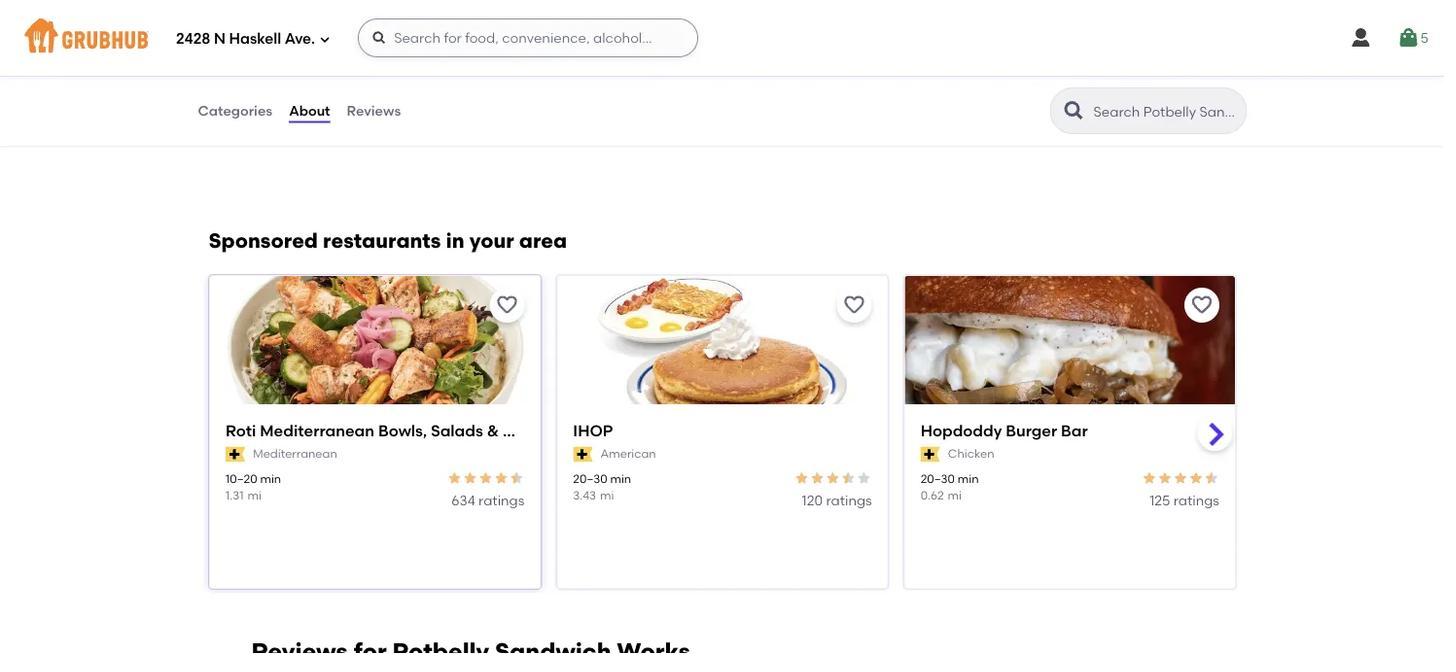 Task type: vqa. For each thing, say whether or not it's contained in the screenshot.
mi in the 20–30 min 3.43 mi
yes



Task type: locate. For each thing, give the bounding box(es) containing it.
1 horizontal spatial svg image
[[1350, 26, 1373, 50]]

ratings
[[478, 493, 524, 509], [826, 493, 872, 509], [1173, 493, 1219, 509]]

proceed
[[1174, 584, 1230, 600]]

svg image up reviews
[[372, 30, 387, 46]]

20–30 for hopdoddy burger bar
[[920, 472, 954, 486]]

hopdoddy burger bar
[[920, 422, 1088, 441]]

1 horizontal spatial 20–30
[[920, 472, 954, 486]]

0 horizontal spatial save this restaurant image
[[842, 294, 866, 317]]

save this restaurant button
[[489, 288, 524, 323], [837, 288, 872, 323], [1184, 288, 1219, 323]]

mediterranean right roti
[[259, 422, 374, 441]]

min for hopdoddy burger bar
[[957, 472, 978, 486]]

mi right 3.43
[[600, 489, 614, 503]]

0 horizontal spatial subscription pass image
[[573, 447, 592, 462]]

1 save this restaurant image from the left
[[842, 294, 866, 317]]

bar
[[1061, 422, 1088, 441]]

mi inside 10–20 min 1.31 mi
[[247, 489, 261, 503]]

5
[[1421, 30, 1429, 46]]

proceed to checkout
[[1174, 584, 1316, 600]]

hopdoddy
[[920, 422, 1002, 441]]

ratings for burger
[[1173, 493, 1219, 509]]

20–30 inside 20–30 min 3.43 mi
[[573, 472, 607, 486]]

0 horizontal spatial ratings
[[478, 493, 524, 509]]

min right 10–20
[[260, 472, 281, 486]]

20–30
[[573, 472, 607, 486], [920, 472, 954, 486]]

hopdoddy burger bar logo image
[[905, 276, 1235, 439]]

0 vertical spatial mediterranean
[[259, 422, 374, 441]]

mediterranean
[[259, 422, 374, 441], [253, 447, 337, 461]]

restaurants
[[323, 229, 441, 253]]

1 horizontal spatial subscription pass image
[[920, 447, 940, 462]]

3 ratings from the left
[[1173, 493, 1219, 509]]

min for roti mediterranean bowls, salads & pitas
[[260, 472, 281, 486]]

min inside 10–20 min 1.31 mi
[[260, 472, 281, 486]]

3.43
[[573, 489, 596, 503]]

1 horizontal spatial ratings
[[826, 493, 872, 509]]

subscription pass image down ihop
[[573, 447, 592, 462]]

n
[[214, 30, 226, 48]]

634
[[451, 493, 475, 509]]

0 horizontal spatial 20–30
[[573, 472, 607, 486]]

2 save this restaurant image from the left
[[1190, 294, 1213, 317]]

subscription pass image for hopdoddy burger bar
[[920, 447, 940, 462]]

1 min from the left
[[260, 472, 281, 486]]

bowls,
[[378, 422, 427, 441]]

mi right 1.31
[[247, 489, 261, 503]]

0 horizontal spatial save this restaurant button
[[489, 288, 524, 323]]

20–30 up 3.43
[[573, 472, 607, 486]]

save this restaurant image
[[842, 294, 866, 317], [1190, 294, 1213, 317]]

ratings right 634
[[478, 493, 524, 509]]

1 horizontal spatial save this restaurant button
[[837, 288, 872, 323]]

min down 'chicken'
[[957, 472, 978, 486]]

ratings right 125
[[1173, 493, 1219, 509]]

Search for food, convenience, alcohol... search field
[[358, 18, 698, 57]]

to
[[1234, 584, 1248, 600]]

chicken
[[948, 447, 994, 461]]

1 ratings from the left
[[478, 493, 524, 509]]

120
[[802, 493, 822, 509]]

min inside 20–30 min 0.62 mi
[[957, 472, 978, 486]]

subscription pass image for ihop
[[573, 447, 592, 462]]

2 mi from the left
[[600, 489, 614, 503]]

0 horizontal spatial mi
[[247, 489, 261, 503]]

2 min from the left
[[610, 472, 631, 486]]

1 subscription pass image from the left
[[573, 447, 592, 462]]

1 save this restaurant button from the left
[[489, 288, 524, 323]]

save this restaurant image for ihop
[[842, 294, 866, 317]]

categories
[[198, 102, 272, 119]]

subscription pass image up 20–30 min 0.62 mi
[[920, 447, 940, 462]]

0 horizontal spatial min
[[260, 472, 281, 486]]

in
[[446, 229, 465, 253]]

mi inside 20–30 min 0.62 mi
[[947, 489, 961, 503]]

0.62
[[920, 489, 944, 503]]

ave.
[[285, 30, 315, 48]]

ratings for mediterranean
[[478, 493, 524, 509]]

2 horizontal spatial save this restaurant button
[[1184, 288, 1219, 323]]

20–30 inside 20–30 min 0.62 mi
[[920, 472, 954, 486]]

reviews
[[347, 102, 401, 119]]

2 20–30 from the left
[[920, 472, 954, 486]]

0 horizontal spatial svg image
[[319, 34, 331, 45]]

subscription pass image
[[573, 447, 592, 462], [920, 447, 940, 462]]

125
[[1149, 493, 1170, 509]]

3 mi from the left
[[947, 489, 961, 503]]

1 horizontal spatial svg image
[[1397, 26, 1421, 50]]

0 horizontal spatial svg image
[[372, 30, 387, 46]]

min
[[260, 472, 281, 486], [610, 472, 631, 486], [957, 472, 978, 486]]

american
[[600, 447, 656, 461]]

main navigation navigation
[[0, 0, 1444, 76]]

1 20–30 from the left
[[573, 472, 607, 486]]

1 mi from the left
[[247, 489, 261, 503]]

ratings right 120
[[826, 493, 872, 509]]

2 ratings from the left
[[826, 493, 872, 509]]

svg image left 5 button
[[1350, 26, 1373, 50]]

mi
[[247, 489, 261, 503], [600, 489, 614, 503], [947, 489, 961, 503]]

3 min from the left
[[957, 472, 978, 486]]

10–20 min 1.31 mi
[[225, 472, 281, 503]]

checkout
[[1251, 584, 1316, 600]]

2 subscription pass image from the left
[[920, 447, 940, 462]]

mi right 0.62
[[947, 489, 961, 503]]

1 horizontal spatial save this restaurant image
[[1190, 294, 1213, 317]]

min down american at the left of the page
[[610, 472, 631, 486]]

svg image inside 5 button
[[1397, 26, 1421, 50]]

svg image
[[1350, 26, 1373, 50], [372, 30, 387, 46]]

salads
[[430, 422, 483, 441]]

mi inside 20–30 min 3.43 mi
[[600, 489, 614, 503]]

save this restaurant image
[[495, 294, 518, 317]]

1 horizontal spatial mi
[[600, 489, 614, 503]]

roti mediterranean bowls, salads & pitas logo image
[[210, 276, 540, 439]]

haskell
[[229, 30, 281, 48]]

3 save this restaurant button from the left
[[1184, 288, 1219, 323]]

min inside 20–30 min 3.43 mi
[[610, 472, 631, 486]]

2 horizontal spatial ratings
[[1173, 493, 1219, 509]]

2428 n haskell ave.
[[176, 30, 315, 48]]

reviews button
[[346, 76, 402, 146]]

2 horizontal spatial mi
[[947, 489, 961, 503]]

20–30 up 0.62
[[920, 472, 954, 486]]

5 button
[[1397, 20, 1429, 55]]

1 horizontal spatial min
[[610, 472, 631, 486]]

svg image
[[1397, 26, 1421, 50], [319, 34, 331, 45]]

star icon image
[[446, 471, 462, 486], [462, 471, 477, 486], [477, 471, 493, 486], [493, 471, 509, 486], [509, 471, 524, 486], [509, 471, 524, 486], [794, 471, 809, 486], [809, 471, 825, 486], [825, 471, 840, 486], [840, 471, 856, 486], [840, 471, 856, 486], [856, 471, 872, 486], [1141, 471, 1157, 486], [1157, 471, 1172, 486], [1172, 471, 1188, 486], [1188, 471, 1204, 486], [1204, 471, 1219, 486], [1204, 471, 1219, 486]]

mediterranean up 10–20 min 1.31 mi at the left of page
[[253, 447, 337, 461]]

2 horizontal spatial min
[[957, 472, 978, 486]]



Task type: describe. For each thing, give the bounding box(es) containing it.
view more about potbelly sandwich works
[[210, 44, 490, 61]]

ihop logo image
[[557, 276, 887, 439]]

1.31
[[225, 489, 243, 503]]

view
[[210, 44, 241, 61]]

mi for hopdoddy burger bar
[[947, 489, 961, 503]]

potbelly
[[325, 44, 378, 61]]

634 ratings
[[451, 493, 524, 509]]

area
[[519, 229, 567, 253]]

20–30 for ihop
[[573, 472, 607, 486]]

about
[[282, 44, 322, 61]]

min for ihop
[[610, 472, 631, 486]]

2 save this restaurant button from the left
[[837, 288, 872, 323]]

10–20
[[225, 472, 257, 486]]

works
[[449, 44, 490, 61]]

roti mediterranean bowls, salads & pitas link
[[225, 420, 541, 442]]

sponsored restaurants in your area
[[209, 229, 567, 253]]

roti mediterranean bowls, salads & pitas
[[225, 422, 541, 441]]

1 vertical spatial mediterranean
[[253, 447, 337, 461]]

save this restaurant button for mediterranean
[[489, 288, 524, 323]]

about
[[289, 102, 330, 119]]

mi for ihop
[[600, 489, 614, 503]]

125 ratings
[[1149, 493, 1219, 509]]

save this restaurant image for hopdoddy burger bar
[[1190, 294, 1213, 317]]

roti
[[225, 422, 256, 441]]

20–30 min 3.43 mi
[[573, 472, 631, 503]]

more
[[244, 44, 279, 61]]

ihop link
[[573, 420, 872, 442]]

sponsored
[[209, 229, 318, 253]]

20–30 min 0.62 mi
[[920, 472, 978, 503]]

mediterranean inside "link"
[[259, 422, 374, 441]]

120 ratings
[[802, 493, 872, 509]]

&
[[486, 422, 499, 441]]

ihop
[[573, 422, 613, 441]]

subscription pass image
[[225, 447, 245, 462]]

categories button
[[197, 76, 273, 146]]

proceed to checkout button
[[1115, 575, 1375, 610]]

hopdoddy burger bar link
[[920, 420, 1219, 442]]

about button
[[288, 76, 331, 146]]

sandwich
[[381, 44, 446, 61]]

burger
[[1005, 422, 1057, 441]]

search icon image
[[1063, 99, 1086, 123]]

your
[[470, 229, 514, 253]]

mi for roti mediterranean bowls, salads & pitas
[[247, 489, 261, 503]]

2428
[[176, 30, 210, 48]]

save this restaurant button for burger
[[1184, 288, 1219, 323]]

pitas
[[502, 422, 541, 441]]

Search Potbelly Sandwich Works search field
[[1092, 102, 1241, 121]]



